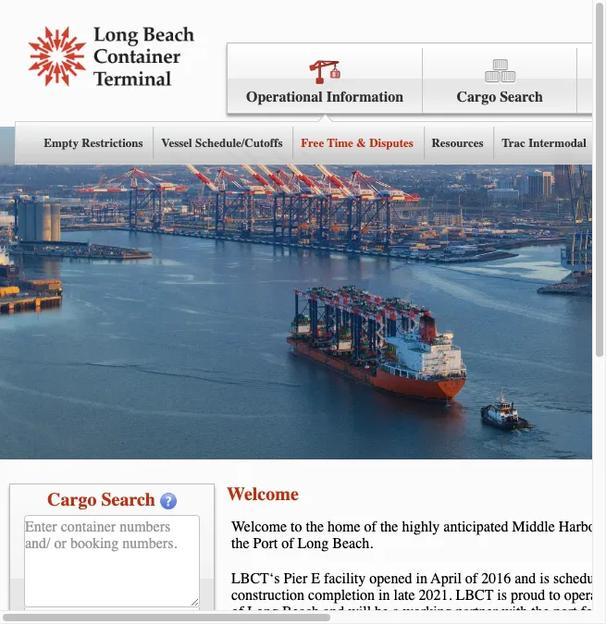 Task type: locate. For each thing, give the bounding box(es) containing it.
empty
[[44, 136, 79, 150]]

1 vertical spatial cargo
[[47, 490, 97, 511]]

1 horizontal spatial cargo
[[457, 89, 496, 105]]

welcome inside welcome to the home of the highly anticipated middle harbor t
[[231, 519, 287, 536]]

0 horizontal spatial search
[[101, 490, 155, 511]]

empty restrictions
[[44, 136, 143, 150]]

and
[[515, 571, 536, 588]]

menu bar
[[15, 43, 606, 165]]

the left the "highly" at the bottom
[[380, 519, 398, 536]]

intermodal
[[529, 136, 587, 150]]

1 horizontal spatial cargo search
[[457, 89, 543, 105]]

cargo search up trac
[[457, 89, 543, 105]]

scheduled
[[553, 571, 606, 588]]

free
[[301, 136, 324, 150]]

search
[[500, 89, 543, 105], [101, 490, 155, 511]]

e
[[311, 571, 320, 588]]

1 vertical spatial of
[[465, 571, 478, 588]]

1 horizontal spatial the
[[380, 519, 398, 536]]

cargo search
[[457, 89, 543, 105], [47, 490, 155, 511]]

0 vertical spatial welcome
[[227, 484, 299, 505]]

april
[[431, 571, 462, 588]]

0 horizontal spatial cargo search
[[47, 490, 155, 511]]

0 vertical spatial of
[[364, 519, 377, 536]]

search up enter container numbers and/ or booking numbers. text box
[[101, 490, 155, 511]]

1 horizontal spatial of
[[465, 571, 478, 588]]

in
[[416, 571, 427, 588]]

to
[[291, 519, 302, 536]]

2016
[[481, 571, 511, 588]]

lbct's
[[231, 571, 280, 588]]

welcome
[[227, 484, 299, 505], [231, 519, 287, 536]]

0 horizontal spatial of
[[364, 519, 377, 536]]

lbct's pier e facility opened in april of 2016 and is scheduled
[[231, 571, 606, 625]]

0 horizontal spatial the
[[306, 519, 324, 536]]

the right to
[[306, 519, 324, 536]]

search inside menu bar
[[500, 89, 543, 105]]

free time & disputes link
[[292, 122, 423, 165]]

of left the 2016
[[465, 571, 478, 588]]

schedule/cutoffs
[[195, 136, 283, 150]]

of inside welcome to the home of the highly anticipated middle harbor t
[[364, 519, 377, 536]]

of right home
[[364, 519, 377, 536]]

1 horizontal spatial search
[[500, 89, 543, 105]]

anticipated
[[444, 519, 509, 536]]

welcome to the home of the highly anticipated middle harbor t
[[231, 519, 606, 552]]

cargo
[[457, 89, 496, 105], [47, 490, 97, 511]]

welcome left to
[[231, 519, 287, 536]]

operational information menu item
[[15, 48, 606, 165]]

0 vertical spatial search
[[500, 89, 543, 105]]

search up trac
[[500, 89, 543, 105]]

highly
[[402, 519, 440, 536]]

0 vertical spatial cargo search
[[457, 89, 543, 105]]

empty restrictions link
[[35, 122, 152, 165]]

restrictions
[[82, 136, 143, 150]]

cargo search up enter container numbers and/ or booking numbers. text box
[[47, 490, 155, 511]]

vessel
[[161, 136, 192, 150]]

facility
[[324, 571, 366, 588]]

of
[[364, 519, 377, 536], [465, 571, 478, 588]]

1 the from the left
[[306, 519, 324, 536]]

1 vertical spatial welcome
[[231, 519, 287, 536]]

middle
[[512, 519, 555, 536]]

operational information
[[246, 89, 404, 105]]

information
[[326, 89, 404, 105]]

welcome up to
[[227, 484, 299, 505]]

resources link
[[423, 122, 493, 165]]

home
[[328, 519, 360, 536]]

cargo up enter container numbers and/ or booking numbers. text box
[[47, 490, 97, 511]]

operational information link
[[228, 48, 423, 114]]

cargo up resources on the right of the page
[[457, 89, 496, 105]]

the
[[306, 519, 324, 536], [380, 519, 398, 536]]

0 vertical spatial cargo
[[457, 89, 496, 105]]



Task type: vqa. For each thing, say whether or not it's contained in the screenshot.
the Welcome related to Welcome
yes



Task type: describe. For each thing, give the bounding box(es) containing it.
&
[[356, 136, 366, 150]]

free time & disputes
[[301, 136, 414, 150]]

0 horizontal spatial cargo
[[47, 490, 97, 511]]

Enter container numbers and/ or booking numbers. text field
[[24, 515, 200, 608]]

opened
[[369, 571, 412, 588]]

2 the from the left
[[380, 519, 398, 536]]

t
[[604, 519, 606, 536]]

cargo inside menu bar
[[457, 89, 496, 105]]

trac intermodal link
[[493, 122, 596, 165]]

cargo search link
[[423, 48, 578, 114]]

trac intermodal
[[502, 136, 587, 150]]

harbor
[[559, 519, 601, 536]]

time
[[327, 136, 353, 150]]

of inside lbct's pier e facility opened in april of 2016 and is scheduled
[[465, 571, 478, 588]]

resources
[[432, 136, 484, 150]]

1 vertical spatial search
[[101, 490, 155, 511]]

welcome for welcome to the home of the highly anticipated middle harbor t
[[231, 519, 287, 536]]

disputes
[[369, 136, 414, 150]]

is
[[540, 571, 550, 588]]

trac
[[502, 136, 526, 150]]

vessel schedule/cutoffs
[[161, 136, 283, 150]]

1 vertical spatial cargo search
[[47, 490, 155, 511]]

welcome for welcome
[[227, 484, 299, 505]]

cargo search inside menu bar
[[457, 89, 543, 105]]

pier
[[284, 571, 307, 588]]

operational
[[246, 89, 323, 105]]

menu bar containing operational information
[[15, 43, 606, 165]]

vessel schedule/cutoffs link
[[152, 122, 292, 165]]



